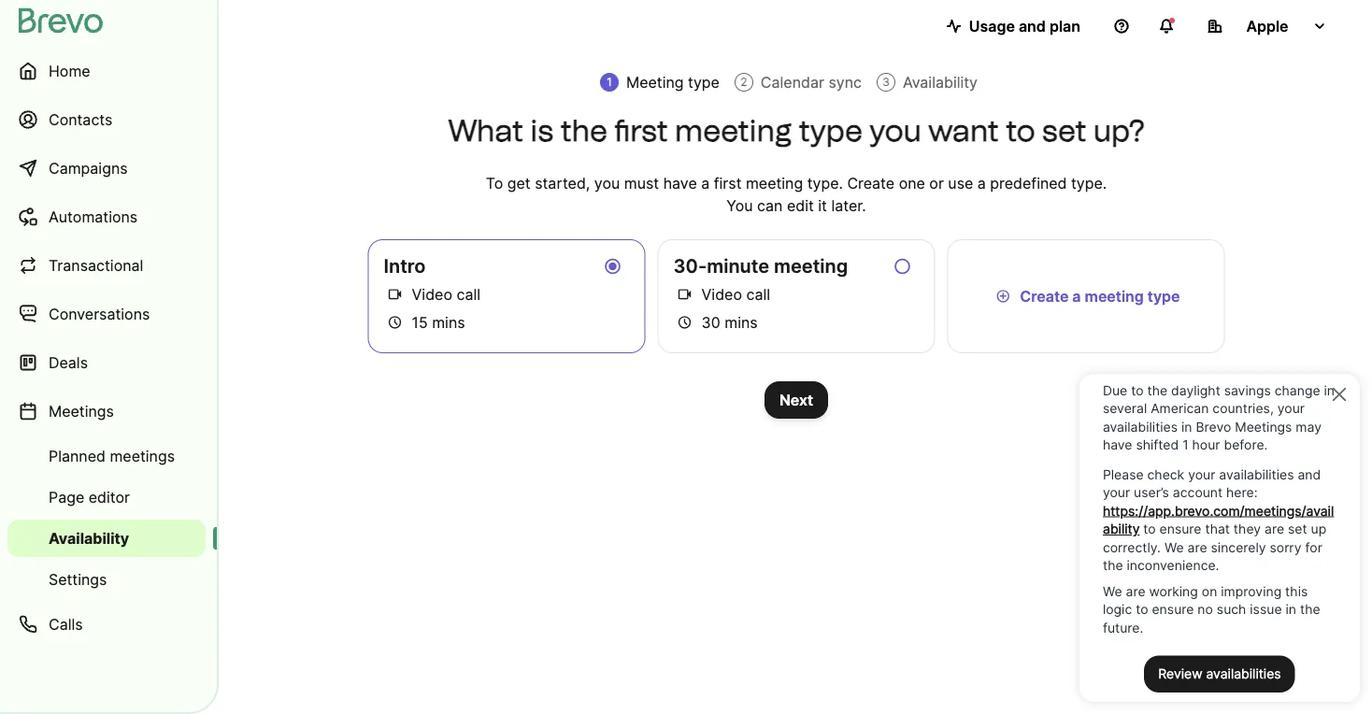 Task type: locate. For each thing, give the bounding box(es) containing it.
1 horizontal spatial type.
[[1071, 174, 1107, 192]]

1 vertical spatial type
[[799, 113, 863, 149]]

started,
[[535, 174, 590, 192]]

2 video from the left
[[701, 285, 742, 303]]

15
[[412, 313, 428, 331]]

type. up "it" at the top right of page
[[807, 174, 843, 192]]

have
[[663, 174, 697, 192]]

no color image down intro
[[384, 283, 406, 306]]

1 horizontal spatial a
[[977, 174, 986, 192]]

no color image containing add_circle_outline
[[992, 285, 1014, 307]]

schedule inside schedule 15 mins
[[387, 314, 402, 331]]

1 vertical spatial you
[[594, 174, 620, 192]]

mins for 30-minute meeting
[[725, 313, 758, 331]]

1 horizontal spatial videocam video call
[[677, 285, 770, 303]]

mins right 30 at right
[[725, 313, 758, 331]]

0 horizontal spatial videocam video call
[[387, 285, 480, 303]]

2
[[740, 75, 747, 89]]

video for intro
[[412, 285, 452, 303]]

page editor link
[[7, 479, 206, 516]]

videocam for intro
[[387, 286, 402, 303]]

videocam
[[387, 286, 402, 303], [677, 286, 692, 303]]

set
[[1042, 113, 1086, 149]]

videocam video call up schedule 15 mins
[[387, 285, 480, 303]]

type. down set
[[1071, 174, 1107, 192]]

minute
[[707, 255, 769, 278]]

you left must
[[594, 174, 620, 192]]

0 horizontal spatial call
[[457, 285, 480, 303]]

1 vertical spatial no color image
[[992, 285, 1014, 307]]

schedule 30 mins
[[677, 313, 758, 331]]

deals
[[49, 353, 88, 372]]

settings link
[[7, 561, 206, 598]]

call
[[457, 285, 480, 303], [746, 285, 770, 303]]

2 horizontal spatial type
[[1148, 287, 1180, 305]]

first up you
[[714, 174, 742, 192]]

0 horizontal spatial schedule
[[387, 314, 402, 331]]

first down meeting
[[614, 113, 668, 149]]

automations link
[[7, 194, 206, 239]]

1 type. from the left
[[807, 174, 843, 192]]

meeting
[[675, 113, 792, 149], [746, 174, 803, 192], [774, 255, 848, 278], [1085, 287, 1144, 305]]

schedule
[[387, 314, 402, 331], [677, 314, 692, 331]]

1 video from the left
[[412, 285, 452, 303]]

0 horizontal spatial videocam
[[387, 286, 402, 303]]

1 vertical spatial availability
[[49, 529, 129, 547]]

1 horizontal spatial video
[[701, 285, 742, 303]]

videocam down intro
[[387, 286, 402, 303]]

create right add_circle_outline
[[1020, 287, 1069, 305]]

1 call from the left
[[457, 285, 480, 303]]

1 horizontal spatial availability
[[903, 73, 978, 91]]

create
[[847, 174, 895, 192], [1020, 287, 1069, 305]]

0 horizontal spatial type.
[[807, 174, 843, 192]]

a right have
[[701, 174, 710, 192]]

transactional
[[49, 256, 143, 274]]

mins
[[432, 313, 465, 331], [725, 313, 758, 331]]

transactional link
[[7, 243, 206, 288]]

calendar sync
[[761, 73, 862, 91]]

mins right 15
[[432, 313, 465, 331]]

1
[[607, 75, 612, 89]]

what
[[448, 113, 523, 149]]

0 horizontal spatial video
[[412, 285, 452, 303]]

1 horizontal spatial schedule
[[677, 314, 692, 331]]

a right add_circle_outline
[[1072, 287, 1081, 305]]

1 vertical spatial first
[[714, 174, 742, 192]]

type
[[688, 73, 720, 91], [799, 113, 863, 149], [1148, 287, 1180, 305]]

1 videocam video call from the left
[[387, 285, 480, 303]]

schedule inside schedule 30 mins
[[677, 314, 692, 331]]

1 schedule from the left
[[387, 314, 402, 331]]

apple button
[[1193, 7, 1342, 45]]

conversations
[[49, 305, 150, 323]]

calls
[[49, 615, 83, 633]]

calendar
[[761, 73, 824, 91]]

call up schedule 15 mins
[[457, 285, 480, 303]]

call down 30-minute meeting at top
[[746, 285, 770, 303]]

a right use
[[977, 174, 986, 192]]

0 vertical spatial no color image
[[891, 255, 914, 278]]

1 horizontal spatial no color image
[[992, 285, 1014, 307]]

usage and plan
[[969, 17, 1080, 35]]

edit
[[787, 196, 814, 214]]

1 mins from the left
[[432, 313, 465, 331]]

2 call from the left
[[746, 285, 770, 303]]

contacts
[[49, 110, 112, 129]]

1 horizontal spatial create
[[1020, 287, 1069, 305]]

0 vertical spatial type
[[688, 73, 720, 91]]

it
[[818, 196, 827, 214]]

0 horizontal spatial create
[[847, 174, 895, 192]]

0 vertical spatial availability
[[903, 73, 978, 91]]

videocam video call
[[387, 285, 480, 303], [677, 285, 770, 303]]

2 videocam from the left
[[677, 286, 692, 303]]

usage
[[969, 17, 1015, 35]]

schedule left 30 at right
[[677, 314, 692, 331]]

no color image left 30-
[[601, 255, 624, 278]]

videocam video call up schedule 30 mins
[[677, 285, 770, 303]]

0 horizontal spatial no color image
[[891, 255, 914, 278]]

plan
[[1049, 17, 1080, 35]]

video
[[412, 285, 452, 303], [701, 285, 742, 303]]

1 horizontal spatial type
[[799, 113, 863, 149]]

or
[[929, 174, 944, 192]]

availability
[[903, 73, 978, 91], [49, 529, 129, 547]]

to
[[486, 174, 503, 192]]

0 vertical spatial you
[[869, 113, 921, 149]]

video up schedule 15 mins
[[412, 285, 452, 303]]

1 horizontal spatial videocam
[[677, 286, 692, 303]]

no color image containing radio_button_checked
[[601, 255, 624, 278]]

intro
[[384, 255, 426, 278]]

0 horizontal spatial you
[[594, 174, 620, 192]]

2 horizontal spatial a
[[1072, 287, 1081, 305]]

0 vertical spatial create
[[847, 174, 895, 192]]

video for 30-minute meeting
[[701, 285, 742, 303]]

first
[[614, 113, 668, 149], [714, 174, 742, 192]]

meetings link
[[7, 389, 206, 434]]

0 horizontal spatial mins
[[432, 313, 465, 331]]

no color image
[[891, 255, 914, 278], [992, 285, 1014, 307]]

videocam for 30-minute meeting
[[677, 286, 692, 303]]

2 schedule from the left
[[677, 314, 692, 331]]

meeting
[[626, 73, 684, 91]]

want
[[928, 113, 999, 149]]

planned meetings
[[49, 447, 175, 465]]

2 videocam video call from the left
[[677, 285, 770, 303]]

you
[[869, 113, 921, 149], [594, 174, 620, 192]]

availability down page editor
[[49, 529, 129, 547]]

call for 30-minute meeting
[[746, 285, 770, 303]]

1 videocam from the left
[[387, 286, 402, 303]]

create up later.
[[847, 174, 895, 192]]

1 horizontal spatial mins
[[725, 313, 758, 331]]

editor
[[89, 488, 130, 506]]

no color image
[[601, 255, 624, 278], [384, 283, 406, 306], [673, 283, 696, 306], [384, 311, 406, 334], [673, 311, 696, 334]]

30
[[701, 313, 720, 331]]

up?
[[1093, 113, 1145, 149]]

no color image containing radio_button_unchecked
[[891, 255, 914, 278]]

calls link
[[7, 602, 206, 647]]

home
[[49, 62, 90, 80]]

first inside to get started, you must have a first meeting type. create one or use a predefined type. you can edit it later.
[[714, 174, 742, 192]]

to get started, you must have a first meeting type. create one or use a predefined type. you can edit it later.
[[486, 174, 1107, 214]]

0 horizontal spatial first
[[614, 113, 668, 149]]

0 horizontal spatial type
[[688, 73, 720, 91]]

1 horizontal spatial call
[[746, 285, 770, 303]]

no color image left 15
[[384, 311, 406, 334]]

videocam down 30-
[[677, 286, 692, 303]]

2 mins from the left
[[725, 313, 758, 331]]

usage and plan button
[[932, 7, 1095, 45]]

0 vertical spatial first
[[614, 113, 668, 149]]

type.
[[807, 174, 843, 192], [1071, 174, 1107, 192]]

video up schedule 30 mins
[[701, 285, 742, 303]]

2 vertical spatial type
[[1148, 287, 1180, 305]]

a
[[701, 174, 710, 192], [977, 174, 986, 192], [1072, 287, 1081, 305]]

1 horizontal spatial first
[[714, 174, 742, 192]]

schedule left 15
[[387, 314, 402, 331]]

you down 3
[[869, 113, 921, 149]]

availability up want
[[903, 73, 978, 91]]



Task type: vqa. For each thing, say whether or not it's contained in the screenshot.
Your first list
no



Task type: describe. For each thing, give the bounding box(es) containing it.
no color image down 30-
[[673, 283, 696, 306]]

settings
[[49, 570, 107, 588]]

page
[[49, 488, 84, 506]]

videocam video call for 30-minute meeting
[[677, 285, 770, 303]]

no color image left 30 at right
[[673, 311, 696, 334]]

30-
[[673, 255, 707, 278]]

1 horizontal spatial you
[[869, 113, 921, 149]]

radio_button_unchecked
[[893, 255, 912, 278]]

conversations link
[[7, 292, 206, 336]]

home link
[[7, 49, 206, 93]]

get
[[507, 174, 531, 192]]

to
[[1006, 113, 1035, 149]]

deals link
[[7, 340, 206, 385]]

3
[[882, 75, 890, 89]]

campaigns link
[[7, 146, 206, 191]]

campaigns
[[49, 159, 128, 177]]

must
[[624, 174, 659, 192]]

what is the first meeting type you want to set up?
[[448, 113, 1145, 149]]

next button
[[764, 381, 828, 419]]

you
[[727, 196, 753, 214]]

call for intro
[[457, 285, 480, 303]]

create inside to get started, you must have a first meeting type. create one or use a predefined type. you can edit it later.
[[847, 174, 895, 192]]

is
[[530, 113, 553, 149]]

use
[[948, 174, 973, 192]]

planned
[[49, 447, 106, 465]]

contacts link
[[7, 97, 206, 142]]

1 vertical spatial create
[[1020, 287, 1069, 305]]

0 horizontal spatial a
[[701, 174, 710, 192]]

can
[[757, 196, 783, 214]]

and
[[1019, 17, 1046, 35]]

2 type. from the left
[[1071, 174, 1107, 192]]

meetings
[[110, 447, 175, 465]]

schedule for intro
[[387, 314, 402, 331]]

planned meetings link
[[7, 437, 206, 475]]

0 horizontal spatial availability
[[49, 529, 129, 547]]

automations
[[49, 207, 138, 226]]

schedule 15 mins
[[387, 313, 465, 331]]

the
[[560, 113, 608, 149]]

one
[[899, 174, 925, 192]]

predefined
[[990, 174, 1067, 192]]

mins for intro
[[432, 313, 465, 331]]

videocam video call for intro
[[387, 285, 480, 303]]

30-minute meeting
[[673, 255, 848, 278]]

apple
[[1246, 17, 1288, 35]]

meetings
[[49, 402, 114, 420]]

next
[[779, 391, 813, 409]]

meeting type
[[626, 73, 720, 91]]

availability link
[[7, 520, 206, 557]]

add_circle_outline create a meeting type
[[996, 287, 1180, 305]]

page editor
[[49, 488, 130, 506]]

later.
[[831, 196, 866, 214]]

you inside to get started, you must have a first meeting type. create one or use a predefined type. you can edit it later.
[[594, 174, 620, 192]]

schedule for 30-minute meeting
[[677, 314, 692, 331]]

meeting inside to get started, you must have a first meeting type. create one or use a predefined type. you can edit it later.
[[746, 174, 803, 192]]

sync
[[828, 73, 862, 91]]

add_circle_outline
[[996, 287, 1011, 305]]

radio_button_checked
[[603, 255, 622, 278]]



